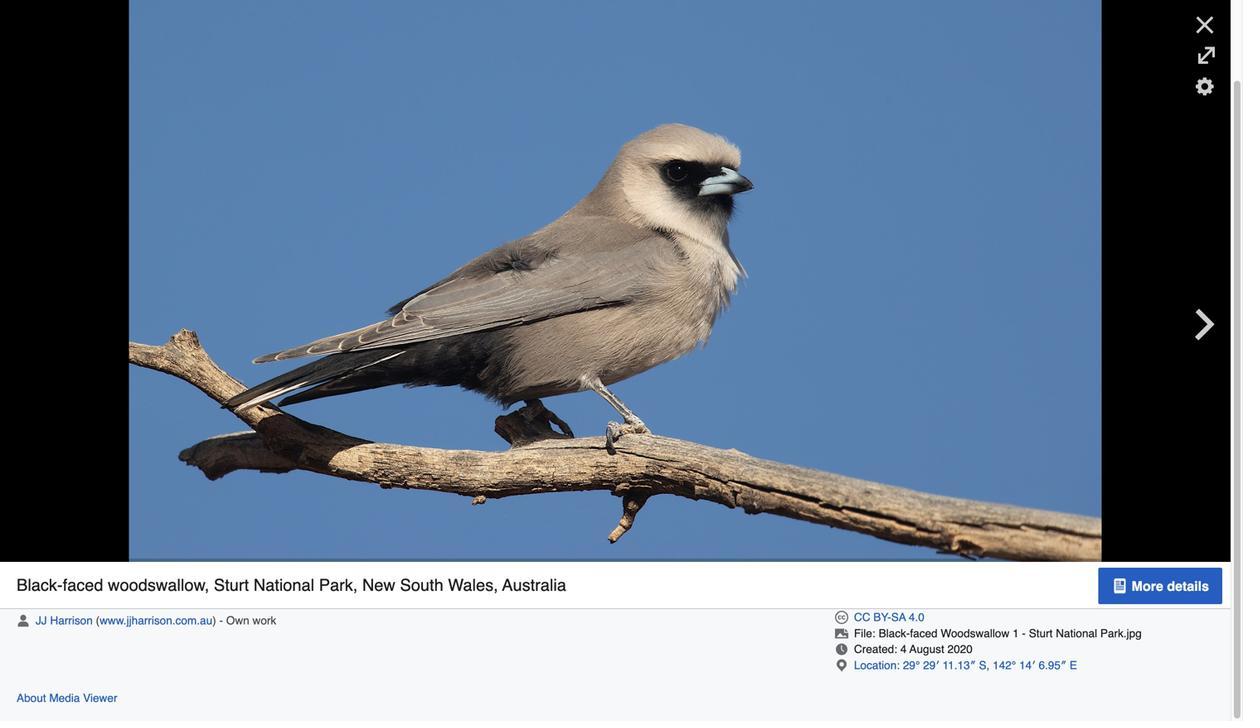 Task type: locate. For each thing, give the bounding box(es) containing it.
black- down sa in the right bottom of the page
[[879, 628, 910, 640]]

2020
[[948, 644, 973, 656]]

park.jpg
[[1101, 628, 1142, 640]]

sturt
[[214, 576, 249, 595], [1029, 628, 1053, 640]]

(
[[96, 615, 100, 628]]

created:
[[854, 644, 898, 656]]

work
[[253, 615, 276, 628]]

about media viewer link
[[17, 692, 117, 705]]

more details
[[1132, 579, 1210, 594]]

1 horizontal spatial black-
[[879, 628, 910, 640]]

0 vertical spatial black-
[[17, 576, 63, 595]]

faced inside cc by-sa 4.0 file: black-faced woodswallow 1 - sturt national park.jpg created: 4 august 2020 location: 29° 29′ 11.13″ s, 142° 14′ 6.95″ e
[[910, 628, 938, 640]]

0 horizontal spatial national
[[254, 576, 314, 595]]

29°
[[903, 660, 920, 672]]

0 horizontal spatial faced
[[63, 576, 103, 595]]

0 horizontal spatial black-
[[17, 576, 63, 595]]

29′
[[923, 660, 940, 672]]

black- up jj
[[17, 576, 63, 595]]

0 vertical spatial sturt
[[214, 576, 249, 595]]

1 horizontal spatial national
[[1056, 628, 1098, 640]]

s,
[[979, 660, 990, 672]]

details
[[1168, 579, 1210, 594]]

1 horizontal spatial faced
[[910, 628, 938, 640]]

www.jjharrison.com.au
[[100, 615, 212, 628]]

south
[[400, 576, 444, 595]]

1 vertical spatial national
[[1056, 628, 1098, 640]]

1 horizontal spatial sturt
[[1029, 628, 1053, 640]]

sturt up own
[[214, 576, 249, 595]]

0 horizontal spatial -
[[219, 615, 223, 628]]

undefined image
[[129, 0, 1102, 650]]

- right 1
[[1022, 628, 1026, 640]]

faced up august
[[910, 628, 938, 640]]

jj
[[36, 615, 47, 628]]

faced up harrison
[[63, 576, 103, 595]]

national up e
[[1056, 628, 1098, 640]]

1 horizontal spatial -
[[1022, 628, 1026, 640]]

about media viewer
[[17, 692, 117, 705]]

1 vertical spatial black-
[[879, 628, 910, 640]]

)
[[212, 615, 216, 628]]

1 vertical spatial faced
[[910, 628, 938, 640]]

sturt right 1
[[1029, 628, 1053, 640]]

new
[[362, 576, 396, 595]]

1 vertical spatial sturt
[[1029, 628, 1053, 640]]

jj harrison ( www.jjharrison.com.au ) - own work
[[36, 615, 276, 628]]

black-
[[17, 576, 63, 595], [879, 628, 910, 640]]

- right )
[[219, 615, 223, 628]]

national
[[254, 576, 314, 595], [1056, 628, 1098, 640]]

4
[[901, 644, 907, 656]]

national up work
[[254, 576, 314, 595]]

faced
[[63, 576, 103, 595], [910, 628, 938, 640]]

-
[[219, 615, 223, 628], [1022, 628, 1026, 640]]

about
[[17, 692, 46, 705]]

park,
[[319, 576, 358, 595]]



Task type: vqa. For each thing, say whether or not it's contained in the screenshot.
JJ Harrison ( www.jjharrison.com.au ) - Own work
yes



Task type: describe. For each thing, give the bounding box(es) containing it.
file:
[[854, 628, 876, 640]]

cc by-sa 4.0 file: black-faced woodswallow 1 - sturt national park.jpg created: 4 august 2020 location: 29° 29′ 11.13″ s, 142° 14′ 6.95″ e
[[854, 611, 1142, 672]]

www.jjharrison.com.au link
[[100, 615, 212, 628]]

august
[[910, 644, 945, 656]]

harrison
[[50, 615, 93, 628]]

sa
[[892, 611, 906, 624]]

1
[[1013, 628, 1019, 640]]

own
[[226, 615, 249, 628]]

location: 29° 29′ 11.13″ s, 142° 14′ 6.95″ e link
[[854, 660, 1078, 672]]

media
[[49, 692, 80, 705]]

jj harrison link
[[36, 615, 93, 628]]

11.13″
[[943, 660, 976, 672]]

viewer
[[83, 692, 117, 705]]

woodswallow
[[941, 628, 1010, 640]]

wales,
[[448, 576, 498, 595]]

national inside cc by-sa 4.0 file: black-faced woodswallow 1 - sturt national park.jpg created: 4 august 2020 location: 29° 29′ 11.13″ s, 142° 14′ 6.95″ e
[[1056, 628, 1098, 640]]

more details link
[[1099, 568, 1223, 605]]

woodswallow,
[[108, 576, 209, 595]]

e
[[1070, 660, 1078, 672]]

cc by-sa 4.0 link
[[854, 611, 925, 624]]

0 horizontal spatial sturt
[[214, 576, 249, 595]]

more
[[1132, 579, 1164, 594]]

6.95″
[[1039, 660, 1067, 672]]

sturt inside cc by-sa 4.0 file: black-faced woodswallow 1 - sturt national park.jpg created: 4 august 2020 location: 29° 29′ 11.13″ s, 142° 14′ 6.95″ e
[[1029, 628, 1053, 640]]

4.0
[[909, 611, 925, 624]]

black- inside cc by-sa 4.0 file: black-faced woodswallow 1 - sturt national park.jpg created: 4 august 2020 location: 29° 29′ 11.13″ s, 142° 14′ 6.95″ e
[[879, 628, 910, 640]]

- inside cc by-sa 4.0 file: black-faced woodswallow 1 - sturt national park.jpg created: 4 august 2020 location: 29° 29′ 11.13″ s, 142° 14′ 6.95″ e
[[1022, 628, 1026, 640]]

14′
[[1020, 660, 1036, 672]]

142°
[[993, 660, 1017, 672]]

black-faced woodswallow, sturt national park, new south wales, australia
[[17, 576, 567, 595]]

0 vertical spatial faced
[[63, 576, 103, 595]]

by-
[[874, 611, 892, 624]]

location:
[[854, 660, 900, 672]]

australia
[[502, 576, 567, 595]]

0 vertical spatial national
[[254, 576, 314, 595]]

cc
[[854, 611, 871, 624]]



